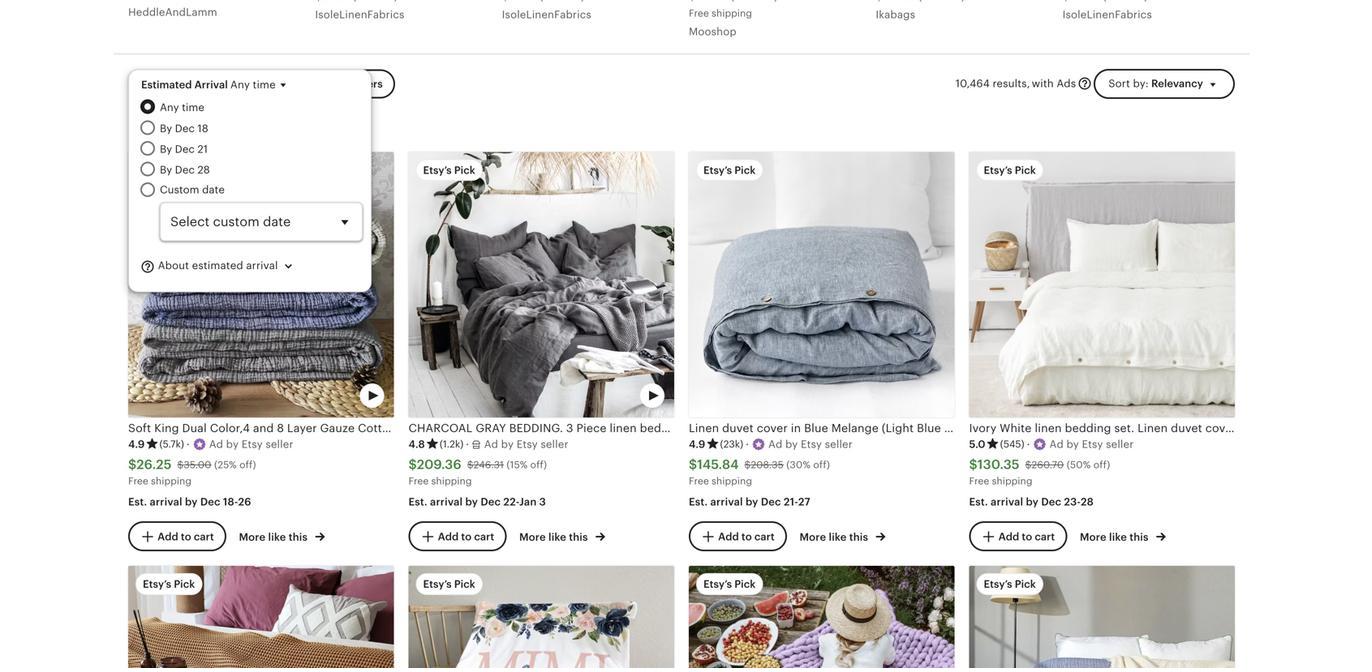 Task type: describe. For each thing, give the bounding box(es) containing it.
free inside free shipping mooshop
[[689, 8, 709, 19]]

1 horizontal spatial custom
[[1023, 422, 1066, 435]]

cart for 26.25
[[194, 531, 214, 544]]

all filters
[[336, 78, 383, 90]]

product video element for 209.36
[[409, 152, 675, 418]]

(1.2k)
[[440, 439, 464, 450]]

this for 26.25
[[289, 532, 308, 544]]

est. for 145.84
[[689, 496, 708, 508]]

add for 145.84
[[719, 531, 739, 544]]

arrival inside about estimated arrival dropdown button
[[246, 260, 278, 272]]

organic merino wool blanket, chunky knit throw, eco-friendly and sustainable, christmas gift image
[[689, 567, 955, 669]]

(545)
[[1001, 439, 1025, 450]]

$ 209.36 $ 246.31 (15% off) free shipping
[[409, 458, 547, 487]]

dec left "18-"
[[200, 496, 221, 508]]

waffle cotton bed cover, queen or king size bedspread, soft bed throw image
[[128, 567, 394, 669]]

$ down 4.8
[[409, 458, 417, 472]]

christmas gift for her, grandma and mom present, we love you mom blanket, christmas gift from kids for wife, grandparent gift for christmas image
[[409, 567, 675, 669]]

free for 26.25
[[128, 476, 148, 487]]

ikabags
[[876, 9, 916, 21]]

free for 130.35
[[970, 476, 990, 487]]

heddleandlamm
[[128, 6, 217, 18]]

5 layers king size gauze comforter , oeko-tex certified, muslin quilt, organic throw blanket image
[[970, 567, 1236, 669]]

18-
[[223, 496, 238, 508]]

more for 209.36
[[520, 532, 546, 544]]

estimated arrival any time
[[141, 79, 276, 91]]

melange
[[832, 422, 879, 435]]

208.35
[[751, 460, 784, 471]]

shipping for 130.35
[[993, 476, 1033, 487]]

off) for 26.25
[[240, 460, 256, 471]]

like for 130.35
[[1110, 532, 1128, 544]]

with
[[1032, 78, 1054, 90]]

add for 209.36
[[438, 531, 459, 544]]

by for 145.84
[[746, 496, 759, 508]]

more like this link for 209.36
[[520, 529, 606, 545]]

bedding.
[[1169, 422, 1219, 435]]

add to cart for 209.36
[[438, 531, 495, 544]]

21-
[[784, 496, 799, 508]]

est. for 130.35
[[970, 496, 989, 508]]

dec down by dec 21
[[175, 164, 195, 176]]

by for 130.35
[[1027, 496, 1039, 508]]

$ right 209.36 in the left of the page
[[467, 460, 474, 471]]

to for 209.36
[[461, 531, 472, 544]]

add for 130.35
[[999, 531, 1020, 544]]

1 blue from the left
[[805, 422, 829, 435]]

more like this for 130.35
[[1081, 532, 1152, 544]]

all filters button
[[307, 69, 395, 99]]

sort by: relevancy
[[1109, 78, 1204, 90]]

add to cart button for 145.84
[[689, 522, 787, 552]]

18
[[198, 122, 208, 135]]

shipping for 26.25
[[151, 476, 192, 487]]

shipping for 209.36
[[432, 476, 472, 487]]

3
[[540, 496, 546, 508]]

relevancy
[[1152, 78, 1204, 90]]

duvet
[[723, 422, 754, 435]]

by for by dec 21
[[160, 143, 172, 155]]

linen
[[689, 422, 720, 435]]

dec left 22-
[[481, 496, 501, 508]]

$ 130.35 $ 260.70 (50% off) free shipping
[[970, 458, 1111, 487]]

22-
[[504, 496, 520, 508]]

$ 145.84 $ 208.35 (30% off) free shipping
[[689, 458, 831, 487]]

35.00
[[184, 460, 212, 471]]

jan
[[520, 496, 537, 508]]

linen duvet cover in blue melange (light blue denim color). custom size washed linen bedding.
[[689, 422, 1219, 435]]

custom date
[[160, 184, 225, 196]]

10,464 results,
[[956, 78, 1031, 90]]

denim
[[945, 422, 980, 435]]

260.70
[[1032, 460, 1065, 471]]

3 isolelinenfabrics link from the left
[[1063, 0, 1236, 27]]

filters
[[352, 78, 383, 90]]

dec left 21- at the right
[[761, 496, 782, 508]]

by dec 18 link
[[160, 120, 363, 136]]

145.84
[[698, 458, 739, 472]]

mooshop
[[689, 26, 737, 38]]

130.35
[[978, 458, 1020, 472]]

(light
[[882, 422, 914, 435]]

(5.7k)
[[159, 439, 184, 450]]

246.31
[[474, 460, 504, 471]]

2 isolelinenfabrics from the left
[[502, 9, 592, 21]]

ads
[[1057, 78, 1077, 90]]

add to cart button for 26.25
[[128, 522, 226, 552]]

5.0
[[970, 439, 986, 451]]

shipping inside free shipping mooshop
[[712, 8, 753, 19]]

any time
[[160, 102, 204, 114]]

(25%
[[214, 460, 237, 471]]

ivory white linen bedding set. linen duvet cover and two linen pillowcases. washed linen bedding. flax bedding set image
[[970, 152, 1236, 418]]

by for 26.25
[[185, 496, 198, 508]]

(15%
[[507, 460, 528, 471]]

any time link
[[160, 100, 363, 116]]

27
[[799, 496, 811, 508]]

est. arrival by dec 23-28
[[970, 496, 1094, 508]]

more for 26.25
[[239, 532, 266, 544]]

$ left 35.00
[[128, 458, 137, 472]]

like for 145.84
[[829, 532, 847, 544]]

21
[[198, 143, 208, 155]]

like for 26.25
[[268, 532, 286, 544]]

this for 145.84
[[850, 532, 869, 544]]

date
[[202, 184, 225, 196]]

cart for 145.84
[[755, 531, 775, 544]]

· for 209.36
[[466, 439, 469, 451]]

free shipping mooshop
[[689, 8, 753, 38]]

about estimated arrival button
[[140, 251, 309, 282]]

(23k)
[[720, 439, 744, 450]]

any inside 'select an estimated delivery date' option group
[[160, 102, 179, 114]]

add to cart for 145.84
[[719, 531, 775, 544]]

· for 145.84
[[746, 439, 749, 451]]



Task type: vqa. For each thing, say whether or not it's contained in the screenshot.
4th add to cart from the right
yes



Task type: locate. For each thing, give the bounding box(es) containing it.
2 horizontal spatial isolelinenfabrics
[[1063, 9, 1153, 21]]

custom up (545) at the bottom right of the page
[[1023, 422, 1066, 435]]

26
[[238, 496, 251, 508]]

2 vertical spatial by
[[160, 164, 172, 176]]

1 4.9 from the left
[[128, 439, 145, 451]]

arrival for 145.84
[[711, 496, 743, 508]]

any
[[231, 79, 250, 91], [160, 102, 179, 114]]

estimated
[[141, 79, 192, 91]]

· right (1.2k)
[[466, 439, 469, 451]]

more like this link for 26.25
[[239, 529, 325, 545]]

4 this from the left
[[1130, 532, 1149, 544]]

4 by from the left
[[1027, 496, 1039, 508]]

off) inside $ 209.36 $ 246.31 (15% off) free shipping
[[531, 460, 547, 471]]

shipping for 145.84
[[712, 476, 753, 487]]

3 more like this link from the left
[[800, 529, 886, 545]]

0 horizontal spatial time
[[182, 102, 204, 114]]

2 this from the left
[[569, 532, 588, 544]]

add for 26.25
[[158, 531, 178, 544]]

off) for 145.84
[[814, 460, 831, 471]]

like for 209.36
[[549, 532, 567, 544]]

2 add from the left
[[438, 531, 459, 544]]

1 cart from the left
[[194, 531, 214, 544]]

4.8
[[409, 439, 425, 451]]

more like this down 27
[[800, 532, 871, 544]]

4 add to cart from the left
[[999, 531, 1056, 544]]

2 · from the left
[[466, 439, 469, 451]]

time inside 'select an estimated delivery date' option group
[[182, 102, 204, 114]]

4 cart from the left
[[1035, 531, 1056, 544]]

like
[[268, 532, 286, 544], [549, 532, 567, 544], [829, 532, 847, 544], [1110, 532, 1128, 544]]

0 vertical spatial by
[[160, 122, 172, 135]]

by dec 21 link
[[160, 141, 363, 157]]

shipping down 145.84 at the bottom right of the page
[[712, 476, 753, 487]]

charcoal gray bedding. 3 piece linen bedding set in lava grey. king, queen, twin, full, double sizes. includes duvet cover & 2 pillowcases. image
[[409, 152, 675, 418]]

0 horizontal spatial isolelinenfabrics link
[[315, 0, 488, 27]]

· right (5.7k)
[[187, 439, 190, 451]]

1 more from the left
[[239, 532, 266, 544]]

with ads
[[1032, 78, 1077, 90]]

2 blue from the left
[[918, 422, 942, 435]]

0 horizontal spatial 28
[[198, 164, 210, 176]]

any down estimated in the left of the page
[[160, 102, 179, 114]]

by for by dec 18
[[160, 122, 172, 135]]

add to cart button down est. arrival by dec 18-26
[[128, 522, 226, 552]]

time
[[253, 79, 276, 91], [182, 102, 204, 114]]

custom inside 'select an estimated delivery date' option group
[[160, 184, 199, 196]]

arrival for 209.36
[[430, 496, 463, 508]]

by down any time
[[160, 122, 172, 135]]

free down 145.84 at the bottom right of the page
[[689, 476, 709, 487]]

0 horizontal spatial blue
[[805, 422, 829, 435]]

off) right (50%
[[1094, 460, 1111, 471]]

time up the any time link
[[253, 79, 276, 91]]

est. for 209.36
[[409, 496, 428, 508]]

by:
[[1134, 78, 1149, 90]]

3 add from the left
[[719, 531, 739, 544]]

by down by dec 18
[[160, 143, 172, 155]]

28 down (50%
[[1081, 496, 1094, 508]]

1 horizontal spatial time
[[253, 79, 276, 91]]

3 est. from the left
[[689, 496, 708, 508]]

to down the est. arrival by dec 22-jan 3
[[461, 531, 472, 544]]

add down est. arrival by dec 23-28
[[999, 531, 1020, 544]]

shipping inside $ 26.25 $ 35.00 (25% off) free shipping
[[151, 476, 192, 487]]

1 vertical spatial by
[[160, 143, 172, 155]]

est. down 209.36 in the left of the page
[[409, 496, 428, 508]]

free down 26.25
[[128, 476, 148, 487]]

sort
[[1109, 78, 1131, 90]]

$ down linen
[[689, 458, 698, 472]]

free up mooshop
[[689, 8, 709, 19]]

2 cart from the left
[[474, 531, 495, 544]]

0 vertical spatial any
[[231, 79, 250, 91]]

2 like from the left
[[549, 532, 567, 544]]

blue
[[805, 422, 829, 435], [918, 422, 942, 435]]

209.36
[[417, 458, 462, 472]]

4 est. from the left
[[970, 496, 989, 508]]

product video element
[[128, 152, 394, 418], [409, 152, 675, 418], [128, 567, 394, 669]]

more like this link for 130.35
[[1081, 529, 1167, 545]]

2 etsy's pick link from the left
[[409, 567, 675, 669]]

4 like from the left
[[1110, 532, 1128, 544]]

4 · from the left
[[1027, 439, 1031, 451]]

1 · from the left
[[187, 439, 190, 451]]

4.9 for 26.25
[[128, 439, 145, 451]]

28
[[198, 164, 210, 176], [1081, 496, 1094, 508]]

more for 130.35
[[1081, 532, 1107, 544]]

1 like from the left
[[268, 532, 286, 544]]

3 more like this from the left
[[800, 532, 871, 544]]

2 by from the top
[[160, 143, 172, 155]]

0 horizontal spatial 4.9
[[128, 439, 145, 451]]

0 vertical spatial 28
[[198, 164, 210, 176]]

shipping down 26.25
[[151, 476, 192, 487]]

3 by from the top
[[160, 164, 172, 176]]

all
[[336, 78, 349, 90]]

3 isolelinenfabrics from the left
[[1063, 9, 1153, 21]]

more like this link down 26
[[239, 529, 325, 545]]

4.9
[[128, 439, 145, 451], [689, 439, 706, 451]]

1 vertical spatial 28
[[1081, 496, 1094, 508]]

4 to from the left
[[1022, 531, 1033, 544]]

1 vertical spatial time
[[182, 102, 204, 114]]

by dec 28
[[160, 164, 210, 176]]

3 etsy's pick link from the left
[[689, 567, 955, 669]]

add to cart down the est. arrival by dec 22-jan 3
[[438, 531, 495, 544]]

26.25
[[137, 458, 172, 472]]

add to cart button for 209.36
[[409, 522, 507, 552]]

more down the jan
[[520, 532, 546, 544]]

cart
[[194, 531, 214, 544], [474, 531, 495, 544], [755, 531, 775, 544], [1035, 531, 1056, 544]]

est. arrival by dec 22-jan 3
[[409, 496, 546, 508]]

1 more like this link from the left
[[239, 529, 325, 545]]

1 horizontal spatial isolelinenfabrics link
[[502, 0, 675, 27]]

more down 26
[[239, 532, 266, 544]]

· for 26.25
[[187, 439, 190, 451]]

$ down 5.0
[[970, 458, 978, 472]]

this for 130.35
[[1130, 532, 1149, 544]]

2 by from the left
[[466, 496, 478, 508]]

any right arrival
[[231, 79, 250, 91]]

· right (545) at the bottom right of the page
[[1027, 439, 1031, 451]]

add to cart down est. arrival by dec 18-26
[[158, 531, 214, 544]]

by dec 21
[[160, 143, 208, 155]]

shipping
[[712, 8, 753, 19], [151, 476, 192, 487], [432, 476, 472, 487], [712, 476, 753, 487], [993, 476, 1033, 487]]

by dec 28 link
[[160, 162, 363, 178]]

1 off) from the left
[[240, 460, 256, 471]]

isolelinenfabrics link
[[315, 0, 488, 27], [502, 0, 675, 27], [1063, 0, 1236, 27]]

4.9 down linen
[[689, 439, 706, 451]]

free
[[689, 8, 709, 19], [128, 476, 148, 487], [409, 476, 429, 487], [689, 476, 709, 487], [970, 476, 990, 487]]

3 off) from the left
[[814, 460, 831, 471]]

to for 26.25
[[181, 531, 191, 544]]

arrival down 145.84 at the bottom right of the page
[[711, 496, 743, 508]]

estimated
[[192, 260, 243, 272]]

shipping inside $ 145.84 $ 208.35 (30% off) free shipping
[[712, 476, 753, 487]]

2 to from the left
[[461, 531, 472, 544]]

ikabags link
[[876, 0, 1049, 27]]

shipping up mooshop
[[712, 8, 753, 19]]

arrival for 130.35
[[991, 496, 1024, 508]]

free inside $ 209.36 $ 246.31 (15% off) free shipping
[[409, 476, 429, 487]]

add to cart button for 130.35
[[970, 522, 1068, 552]]

add to cart
[[158, 531, 214, 544], [438, 531, 495, 544], [719, 531, 775, 544], [999, 531, 1056, 544]]

2 more like this from the left
[[520, 532, 591, 544]]

color).
[[984, 422, 1019, 435]]

4 more like this link from the left
[[1081, 529, 1167, 545]]

$
[[128, 458, 137, 472], [409, 458, 417, 472], [689, 458, 698, 472], [970, 458, 978, 472], [177, 460, 184, 471], [467, 460, 474, 471], [745, 460, 751, 471], [1026, 460, 1032, 471]]

to for 130.35
[[1022, 531, 1033, 544]]

shipping inside $ 130.35 $ 260.70 (50% off) free shipping
[[993, 476, 1033, 487]]

· for 130.35
[[1027, 439, 1031, 451]]

cart down est. arrival by dec 18-26
[[194, 531, 214, 544]]

to for 145.84
[[742, 531, 752, 544]]

by for 209.36
[[466, 496, 478, 508]]

add to cart for 26.25
[[158, 531, 214, 544]]

arrival for 26.25
[[150, 496, 182, 508]]

1 horizontal spatial isolelinenfabrics
[[502, 9, 592, 21]]

free inside $ 145.84 $ 208.35 (30% off) free shipping
[[689, 476, 709, 487]]

$ right 145.84 at the bottom right of the page
[[745, 460, 751, 471]]

more like this down 26
[[239, 532, 310, 544]]

3 like from the left
[[829, 532, 847, 544]]

$ right 130.35
[[1026, 460, 1032, 471]]

$ down (5.7k)
[[177, 460, 184, 471]]

1 add to cart from the left
[[158, 531, 214, 544]]

by dec 18
[[160, 122, 208, 135]]

linen duvet cover in blue melange (light blue denim color). custom size washed linen bedding. image
[[689, 152, 955, 418]]

shipping inside $ 209.36 $ 246.31 (15% off) free shipping
[[432, 476, 472, 487]]

1 horizontal spatial 4.9
[[689, 439, 706, 451]]

2 off) from the left
[[531, 460, 547, 471]]

off) right (30%
[[814, 460, 831, 471]]

off) inside $ 130.35 $ 260.70 (50% off) free shipping
[[1094, 460, 1111, 471]]

to
[[181, 531, 191, 544], [461, 531, 472, 544], [742, 531, 752, 544], [1022, 531, 1033, 544]]

by
[[185, 496, 198, 508], [466, 496, 478, 508], [746, 496, 759, 508], [1027, 496, 1039, 508]]

2 isolelinenfabrics link from the left
[[502, 0, 675, 27]]

isolelinenfabrics
[[315, 9, 405, 21], [502, 9, 592, 21], [1063, 9, 1153, 21]]

1 more like this from the left
[[239, 532, 310, 544]]

1 by from the left
[[185, 496, 198, 508]]

etsy's pick
[[143, 164, 195, 176], [423, 164, 476, 176], [704, 164, 756, 176], [984, 164, 1037, 176], [143, 579, 195, 591], [423, 579, 476, 591], [704, 579, 756, 591], [984, 579, 1037, 591]]

23-
[[1065, 496, 1081, 508]]

1 isolelinenfabrics from the left
[[315, 9, 405, 21]]

est. down 145.84 at the bottom right of the page
[[689, 496, 708, 508]]

arrival down 26.25
[[150, 496, 182, 508]]

1 isolelinenfabrics link from the left
[[315, 0, 488, 27]]

4 etsy's pick link from the left
[[970, 567, 1236, 669]]

this for 209.36
[[569, 532, 588, 544]]

time up by dec 18
[[182, 102, 204, 114]]

free inside $ 130.35 $ 260.70 (50% off) free shipping
[[970, 476, 990, 487]]

1 vertical spatial any
[[160, 102, 179, 114]]

0 vertical spatial time
[[253, 79, 276, 91]]

by for by dec 28
[[160, 164, 172, 176]]

3 to from the left
[[742, 531, 752, 544]]

(50%
[[1067, 460, 1091, 471]]

size
[[1069, 422, 1090, 435]]

more
[[239, 532, 266, 544], [520, 532, 546, 544], [800, 532, 827, 544], [1081, 532, 1107, 544]]

shipping down 209.36 in the left of the page
[[432, 476, 472, 487]]

4.9 for 145.84
[[689, 439, 706, 451]]

2 more from the left
[[520, 532, 546, 544]]

add to cart button down est. arrival by dec 21-27
[[689, 522, 787, 552]]

2 horizontal spatial isolelinenfabrics link
[[1063, 0, 1236, 27]]

add to cart button down the est. arrival by dec 22-jan 3
[[409, 522, 507, 552]]

2 more like this link from the left
[[520, 529, 606, 545]]

0 horizontal spatial isolelinenfabrics
[[315, 9, 405, 21]]

0 vertical spatial custom
[[160, 184, 199, 196]]

4 add to cart button from the left
[[970, 522, 1068, 552]]

off) right the (15%
[[531, 460, 547, 471]]

est. down 130.35
[[970, 496, 989, 508]]

cart for 209.36
[[474, 531, 495, 544]]

free down 130.35
[[970, 476, 990, 487]]

0 horizontal spatial any
[[160, 102, 179, 114]]

washed
[[1093, 422, 1136, 435]]

blue right in
[[805, 422, 829, 435]]

by inside by dec 21 link
[[160, 143, 172, 155]]

·
[[187, 439, 190, 451], [466, 439, 469, 451], [746, 439, 749, 451], [1027, 439, 1031, 451]]

by
[[160, 122, 172, 135], [160, 143, 172, 155], [160, 164, 172, 176]]

more like this for 209.36
[[520, 532, 591, 544]]

this
[[289, 532, 308, 544], [569, 532, 588, 544], [850, 532, 869, 544], [1130, 532, 1149, 544]]

3 more from the left
[[800, 532, 827, 544]]

in
[[791, 422, 802, 435]]

more down 23-
[[1081, 532, 1107, 544]]

arrival right estimated
[[246, 260, 278, 272]]

custom down by dec 28
[[160, 184, 199, 196]]

add to cart button down est. arrival by dec 23-28
[[970, 522, 1068, 552]]

arrival
[[195, 79, 228, 91]]

1 by from the top
[[160, 122, 172, 135]]

2 add to cart button from the left
[[409, 522, 507, 552]]

to down est. arrival by dec 23-28
[[1022, 531, 1033, 544]]

blue right the (light
[[918, 422, 942, 435]]

1 horizontal spatial blue
[[918, 422, 942, 435]]

to down est. arrival by dec 21-27
[[742, 531, 752, 544]]

1 to from the left
[[181, 531, 191, 544]]

soft king dual color,4 and 8 layer gauze cotton muslin bedcover, oeko-tex certified ,organic cotton throw blankets with and without fringes image
[[128, 152, 394, 418]]

add to cart down est. arrival by dec 21-27
[[719, 531, 775, 544]]

cart for 130.35
[[1035, 531, 1056, 544]]

off) inside $ 26.25 $ 35.00 (25% off) free shipping
[[240, 460, 256, 471]]

add down est. arrival by dec 18-26
[[158, 531, 178, 544]]

free for 209.36
[[409, 476, 429, 487]]

off) for 209.36
[[531, 460, 547, 471]]

2 4.9 from the left
[[689, 439, 706, 451]]

more like this down 3
[[520, 532, 591, 544]]

add to cart down est. arrival by dec 23-28
[[999, 531, 1056, 544]]

1 est. from the left
[[128, 496, 147, 508]]

product video element for 26.25
[[128, 152, 394, 418]]

arrival down 209.36 in the left of the page
[[430, 496, 463, 508]]

2 est. from the left
[[409, 496, 428, 508]]

4 more like this from the left
[[1081, 532, 1152, 544]]

about
[[158, 260, 189, 272]]

heddleandlamm link
[[128, 0, 301, 25]]

by down by dec 21
[[160, 164, 172, 176]]

off) for 130.35
[[1094, 460, 1111, 471]]

cart down est. arrival by dec 21-27
[[755, 531, 775, 544]]

cart down est. arrival by dec 23-28
[[1035, 531, 1056, 544]]

more like this for 145.84
[[800, 532, 871, 544]]

4 add from the left
[[999, 531, 1020, 544]]

free for 145.84
[[689, 476, 709, 487]]

by inside by dec 28 link
[[160, 164, 172, 176]]

more for 145.84
[[800, 532, 827, 544]]

more like this link for 145.84
[[800, 529, 886, 545]]

free inside $ 26.25 $ 35.00 (25% off) free shipping
[[128, 476, 148, 487]]

results,
[[993, 78, 1031, 90]]

1 horizontal spatial 28
[[1081, 496, 1094, 508]]

dec left 21
[[175, 143, 195, 155]]

4 more from the left
[[1081, 532, 1107, 544]]

3 cart from the left
[[755, 531, 775, 544]]

more like this down 23-
[[1081, 532, 1152, 544]]

10,464
[[956, 78, 990, 90]]

by down $ 145.84 $ 208.35 (30% off) free shipping
[[746, 496, 759, 508]]

$ 26.25 $ 35.00 (25% off) free shipping
[[128, 458, 256, 487]]

by down $ 26.25 $ 35.00 (25% off) free shipping
[[185, 496, 198, 508]]

add down est. arrival by dec 21-27
[[719, 531, 739, 544]]

0 horizontal spatial custom
[[160, 184, 199, 196]]

1 etsy's pick link from the left
[[128, 567, 394, 669]]

add to cart for 130.35
[[999, 531, 1056, 544]]

about estimated arrival
[[155, 260, 278, 272]]

more like this for 26.25
[[239, 532, 310, 544]]

3 by from the left
[[746, 496, 759, 508]]

1 horizontal spatial any
[[231, 79, 250, 91]]

3 add to cart button from the left
[[689, 522, 787, 552]]

1 add to cart button from the left
[[128, 522, 226, 552]]

28 inside 'select an estimated delivery date' option group
[[198, 164, 210, 176]]

more like this link down 27
[[800, 529, 886, 545]]

arrival down 130.35
[[991, 496, 1024, 508]]

4 off) from the left
[[1094, 460, 1111, 471]]

add down the est. arrival by dec 22-jan 3
[[438, 531, 459, 544]]

1 add from the left
[[158, 531, 178, 544]]

cover
[[757, 422, 788, 435]]

est. arrival by dec 21-27
[[689, 496, 811, 508]]

3 add to cart from the left
[[719, 531, 775, 544]]

add to cart button
[[128, 522, 226, 552], [409, 522, 507, 552], [689, 522, 787, 552], [970, 522, 1068, 552]]

est. arrival by dec 18-26
[[128, 496, 251, 508]]

free down 209.36 in the left of the page
[[409, 476, 429, 487]]

cart down the est. arrival by dec 22-jan 3
[[474, 531, 495, 544]]

off)
[[240, 460, 256, 471], [531, 460, 547, 471], [814, 460, 831, 471], [1094, 460, 1111, 471]]

1 vertical spatial custom
[[1023, 422, 1066, 435]]

custom
[[160, 184, 199, 196], [1023, 422, 1066, 435]]

off) inside $ 145.84 $ 208.35 (30% off) free shipping
[[814, 460, 831, 471]]

to down est. arrival by dec 18-26
[[181, 531, 191, 544]]

off) right (25%
[[240, 460, 256, 471]]

by down $ 130.35 $ 260.70 (50% off) free shipping on the bottom right
[[1027, 496, 1039, 508]]

shipping down 130.35
[[993, 476, 1033, 487]]

est.
[[128, 496, 147, 508], [409, 496, 428, 508], [689, 496, 708, 508], [970, 496, 989, 508]]

(30%
[[787, 460, 811, 471]]

2 add to cart from the left
[[438, 531, 495, 544]]

dec
[[175, 122, 195, 135], [175, 143, 195, 155], [175, 164, 195, 176], [200, 496, 221, 508], [481, 496, 501, 508], [761, 496, 782, 508], [1042, 496, 1062, 508]]

3 this from the left
[[850, 532, 869, 544]]

3 · from the left
[[746, 439, 749, 451]]

· right (23k)
[[746, 439, 749, 451]]

1 this from the left
[[289, 532, 308, 544]]

4.9 up 26.25
[[128, 439, 145, 451]]

by inside by dec 18 link
[[160, 122, 172, 135]]

est. for 26.25
[[128, 496, 147, 508]]

more like this link down 23-
[[1081, 529, 1167, 545]]

etsy's
[[143, 164, 171, 176], [423, 164, 452, 176], [704, 164, 732, 176], [984, 164, 1013, 176], [143, 579, 171, 591], [423, 579, 452, 591], [704, 579, 732, 591], [984, 579, 1013, 591]]

dec left 23-
[[1042, 496, 1062, 508]]

more down 27
[[800, 532, 827, 544]]

select an estimated delivery date option group
[[140, 100, 363, 241]]

linen
[[1139, 422, 1166, 435]]

arrival
[[246, 260, 278, 272], [150, 496, 182, 508], [430, 496, 463, 508], [711, 496, 743, 508], [991, 496, 1024, 508]]

est. down 26.25
[[128, 496, 147, 508]]

28 down 21
[[198, 164, 210, 176]]

dec left 18
[[175, 122, 195, 135]]

more like this link down 3
[[520, 529, 606, 545]]

more like this link
[[239, 529, 325, 545], [520, 529, 606, 545], [800, 529, 886, 545], [1081, 529, 1167, 545]]

by down $ 209.36 $ 246.31 (15% off) free shipping
[[466, 496, 478, 508]]



